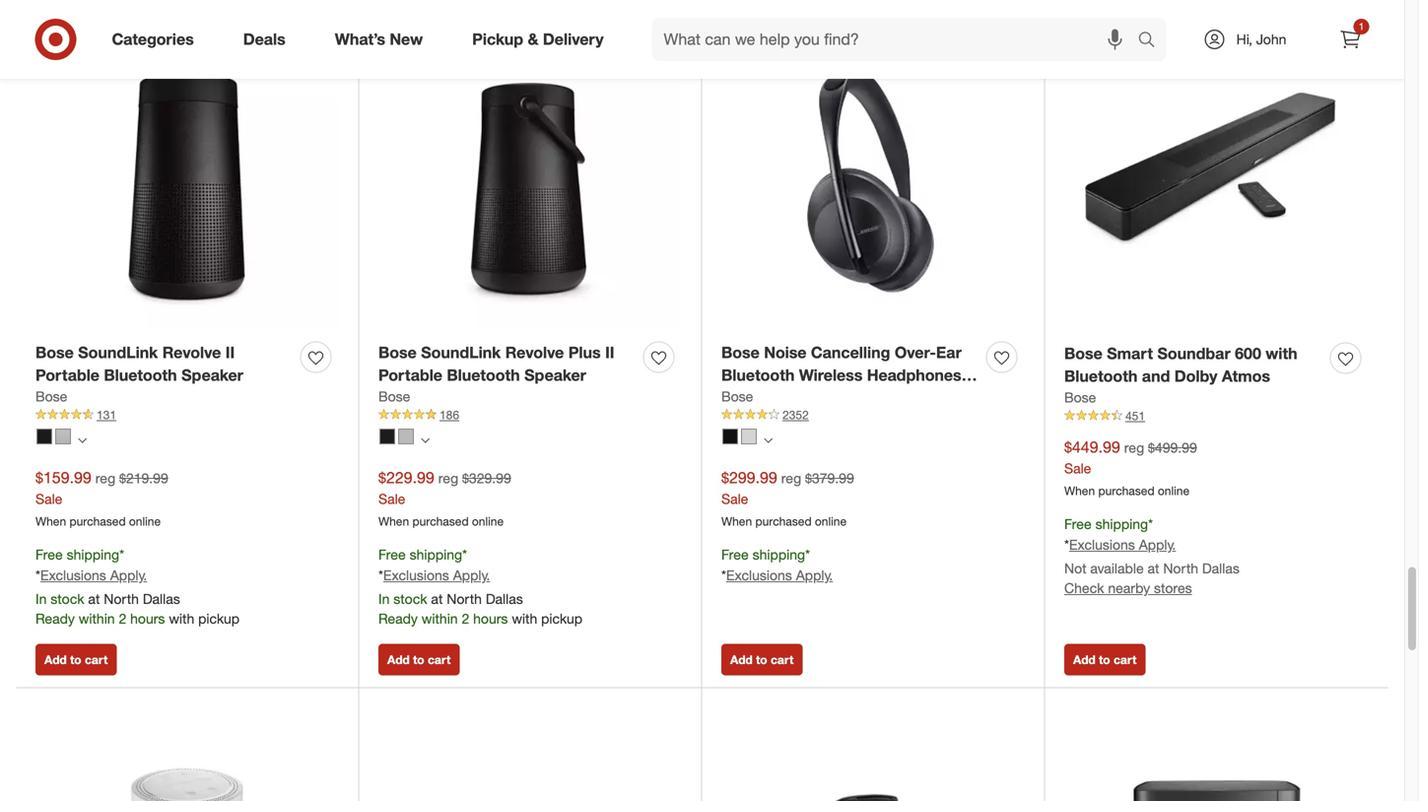 Task type: locate. For each thing, give the bounding box(es) containing it.
0 horizontal spatial stock
[[51, 591, 84, 608]]

0 horizontal spatial hours
[[130, 610, 165, 627]]

revolve left "plus"
[[505, 343, 564, 362]]

1 horizontal spatial with
[[512, 610, 538, 627]]

dolby
[[1175, 367, 1218, 386]]

speaker down "plus"
[[525, 366, 586, 385]]

What can we help you find? suggestions appear below search field
[[652, 18, 1143, 61]]

2 to from the left
[[413, 653, 425, 667]]

check
[[1065, 580, 1105, 597]]

all colors image for $229.99
[[421, 436, 430, 445]]

online down $329.99
[[472, 514, 504, 529]]

0 horizontal spatial 2
[[119, 610, 126, 627]]

hours for $159.99
[[130, 610, 165, 627]]

1 speaker from the left
[[182, 366, 243, 385]]

exclusions apply. button for $229.99
[[383, 566, 490, 586]]

noise
[[764, 343, 807, 362]]

exclusions apply. button for $449.99
[[1070, 535, 1176, 555]]

bose s1 pro+ portable bluetooth speaker system - black image
[[722, 708, 1025, 802], [722, 708, 1025, 802]]

apply. inside free shipping * * exclusions apply.
[[796, 567, 833, 584]]

1 horizontal spatial stock
[[394, 591, 427, 608]]

exclusions down $229.99 reg $329.99 sale when purchased online
[[383, 567, 449, 584]]

3 to from the left
[[756, 653, 768, 667]]

reg down 451
[[1125, 439, 1145, 456]]

to for $229.99
[[413, 653, 425, 667]]

free down $229.99 reg $329.99 sale when purchased online
[[379, 546, 406, 564]]

1 horizontal spatial pickup
[[541, 610, 583, 627]]

north for $229.99
[[447, 591, 482, 608]]

0 horizontal spatial speaker
[[182, 366, 243, 385]]

what's new link
[[318, 18, 448, 61]]

in for $229.99
[[379, 591, 390, 608]]

purchased down $229.99
[[413, 514, 469, 529]]

north inside the free shipping * * exclusions apply. not available at north dallas check nearby stores
[[1164, 560, 1199, 577]]

stock
[[51, 591, 84, 608], [394, 591, 427, 608]]

free shipping * * exclusions apply. in stock at  north dallas ready within 2 hours with pickup down $159.99 reg $219.99 sale when purchased online
[[35, 546, 240, 627]]

speaker inside the bose soundlink revolve plus ii portable bluetooth speaker
[[525, 366, 586, 385]]

exclusions for $449.99
[[1070, 536, 1136, 554]]

wireless
[[799, 366, 863, 385]]

$229.99 reg $329.99 sale when purchased online
[[379, 468, 511, 529]]

sale down $299.99
[[722, 490, 749, 508]]

add for $299.99
[[731, 653, 753, 667]]

bose link up black icon
[[35, 387, 67, 406]]

shipping down $229.99 reg $329.99 sale when purchased online
[[410, 546, 462, 564]]

all colors element right gray icon
[[78, 433, 87, 445]]

apply.
[[1139, 536, 1176, 554], [110, 567, 147, 584], [453, 567, 490, 584], [796, 567, 833, 584]]

north for $449.99
[[1164, 560, 1199, 577]]

1 horizontal spatial black image
[[723, 429, 738, 445]]

ii
[[226, 343, 235, 362], [605, 343, 615, 362]]

1 within from the left
[[79, 610, 115, 627]]

apply. for $159.99
[[110, 567, 147, 584]]

1 horizontal spatial soundlink
[[421, 343, 501, 362]]

1 horizontal spatial 2
[[462, 610, 470, 627]]

bose soundlink revolve ii portable bluetooth speaker image
[[35, 27, 339, 330], [35, 27, 339, 330]]

reg left $219.99 on the left bottom
[[95, 470, 115, 487]]

bose link up gray image
[[379, 387, 410, 406]]

purchased inside the $299.99 reg $379.99 sale when purchased online
[[756, 514, 812, 529]]

revolve
[[162, 343, 221, 362], [505, 343, 564, 362]]

1 horizontal spatial ii
[[605, 343, 615, 362]]

all colors element for $299.99
[[764, 433, 773, 445]]

purchased down $449.99 at the bottom right
[[1099, 483, 1155, 498]]

online
[[1158, 483, 1190, 498], [129, 514, 161, 529], [472, 514, 504, 529], [815, 514, 847, 529]]

shipping up available
[[1096, 516, 1149, 533]]

search
[[1129, 32, 1177, 51]]

sale
[[1065, 460, 1092, 477], [35, 490, 62, 508], [379, 490, 406, 508], [722, 490, 749, 508]]

shipping down $159.99 reg $219.99 sale when purchased online
[[67, 546, 119, 564]]

1 horizontal spatial ready
[[379, 610, 418, 627]]

2 pickup from the left
[[541, 610, 583, 627]]

in
[[35, 591, 47, 608], [379, 591, 390, 608]]

all colors element
[[78, 433, 87, 445], [421, 433, 430, 445], [764, 433, 773, 445]]

apply. down $159.99 reg $219.99 sale when purchased online
[[110, 567, 147, 584]]

0 horizontal spatial free shipping * * exclusions apply. in stock at  north dallas ready within 2 hours with pickup
[[35, 546, 240, 627]]

bluetooth for bose noise cancelling over-ear bluetooth wireless headphones 700
[[722, 366, 795, 385]]

0 horizontal spatial dallas
[[143, 591, 180, 608]]

portable up 131
[[35, 366, 99, 385]]

exclusions up available
[[1070, 536, 1136, 554]]

shipping down the $299.99 reg $379.99 sale when purchased online
[[753, 546, 806, 564]]

sale down $449.99 at the bottom right
[[1065, 460, 1092, 477]]

cancelling
[[811, 343, 891, 362]]

1 horizontal spatial within
[[422, 610, 458, 627]]

2 horizontal spatial all colors element
[[764, 433, 773, 445]]

131 link
[[35, 406, 339, 424]]

1 horizontal spatial portable
[[379, 366, 443, 385]]

soundlink inside bose soundlink revolve ii portable bluetooth speaker
[[78, 343, 158, 362]]

reg left $329.99
[[438, 470, 459, 487]]

revolve inside bose soundlink revolve ii portable bluetooth speaker
[[162, 343, 221, 362]]

2 horizontal spatial north
[[1164, 560, 1199, 577]]

2 horizontal spatial with
[[1266, 344, 1298, 363]]

plus
[[569, 343, 601, 362]]

over-
[[895, 343, 937, 362]]

revolve inside the bose soundlink revolve plus ii portable bluetooth speaker
[[505, 343, 564, 362]]

free for $159.99
[[35, 546, 63, 564]]

at for $159.99
[[88, 591, 100, 608]]

sale for $449.99
[[1065, 460, 1092, 477]]

bluetooth inside bose soundlink revolve ii portable bluetooth speaker
[[104, 366, 177, 385]]

2 revolve from the left
[[505, 343, 564, 362]]

bluetooth inside the bose noise cancelling over-ear bluetooth wireless headphones 700
[[722, 366, 795, 385]]

purchased inside $159.99 reg $219.99 sale when purchased online
[[69, 514, 126, 529]]

3 add from the left
[[731, 653, 753, 667]]

shipping for $449.99
[[1096, 516, 1149, 533]]

hours
[[130, 610, 165, 627], [473, 610, 508, 627]]

sale for $229.99
[[379, 490, 406, 508]]

1 add from the left
[[44, 653, 67, 667]]

bose link for bose soundlink revolve plus ii portable bluetooth speaker
[[379, 387, 410, 406]]

free shipping * * exclusions apply. in stock at  north dallas ready within 2 hours with pickup down $229.99 reg $329.99 sale when purchased online
[[379, 546, 583, 627]]

dallas
[[1203, 560, 1240, 577], [143, 591, 180, 608], [486, 591, 523, 608]]

apply. up stores
[[1139, 536, 1176, 554]]

2 speaker from the left
[[525, 366, 586, 385]]

exclusions inside free shipping * * exclusions apply.
[[727, 567, 792, 584]]

bose bass module 500 wireless subwoofer - black image
[[1065, 708, 1369, 802], [1065, 708, 1369, 802]]

apply. down the $299.99 reg $379.99 sale when purchased online
[[796, 567, 833, 584]]

1 add to cart button from the left
[[35, 644, 117, 676]]

bluetooth up 700
[[722, 366, 795, 385]]

purchased down "$159.99"
[[69, 514, 126, 529]]

smart
[[1107, 344, 1154, 363]]

add
[[44, 653, 67, 667], [387, 653, 410, 667], [731, 653, 753, 667], [1074, 653, 1096, 667]]

soundbar
[[1158, 344, 1231, 363]]

3 add to cart from the left
[[731, 653, 794, 667]]

soundlink inside the bose soundlink revolve plus ii portable bluetooth speaker
[[421, 343, 501, 362]]

online inside $229.99 reg $329.99 sale when purchased online
[[472, 514, 504, 529]]

1 portable from the left
[[35, 366, 99, 385]]

all colors image right gray icon
[[78, 436, 87, 445]]

deals link
[[226, 18, 310, 61]]

dallas inside the free shipping * * exclusions apply. not available at north dallas check nearby stores
[[1203, 560, 1240, 577]]

*
[[1149, 516, 1153, 533], [1065, 536, 1070, 554], [119, 546, 124, 564], [462, 546, 467, 564], [806, 546, 810, 564], [35, 567, 40, 584], [379, 567, 383, 584], [722, 567, 727, 584]]

0 horizontal spatial all colors image
[[78, 436, 87, 445]]

apply. down $229.99 reg $329.99 sale when purchased online
[[453, 567, 490, 584]]

online down $219.99 on the left bottom
[[129, 514, 161, 529]]

free down $159.99 reg $219.99 sale when purchased online
[[35, 546, 63, 564]]

4 add from the left
[[1074, 653, 1096, 667]]

add to cart for $299.99
[[731, 653, 794, 667]]

reg left $379.99
[[782, 470, 802, 487]]

free up not
[[1065, 516, 1092, 533]]

exclusions for $159.99
[[40, 567, 106, 584]]

186 link
[[379, 406, 682, 424]]

4 add to cart from the left
[[1074, 653, 1137, 667]]

2 all colors image from the left
[[421, 436, 430, 445]]

4 to from the left
[[1099, 653, 1111, 667]]

ear
[[936, 343, 962, 362]]

exclusions down the $299.99 reg $379.99 sale when purchased online
[[727, 567, 792, 584]]

stores
[[1154, 580, 1193, 597]]

2 add to cart button from the left
[[379, 644, 460, 676]]

sale inside $449.99 reg $499.99 sale when purchased online
[[1065, 460, 1092, 477]]

all colors image for $159.99
[[78, 436, 87, 445]]

ready for $159.99
[[35, 610, 75, 627]]

1 stock from the left
[[51, 591, 84, 608]]

soundlink
[[78, 343, 158, 362], [421, 343, 501, 362]]

shipping
[[1096, 516, 1149, 533], [67, 546, 119, 564], [410, 546, 462, 564], [753, 546, 806, 564]]

add for $159.99
[[44, 653, 67, 667]]

in for $159.99
[[35, 591, 47, 608]]

john
[[1257, 31, 1287, 48]]

exclusions inside the free shipping * * exclusions apply. not available at north dallas check nearby stores
[[1070, 536, 1136, 554]]

exclusions apply. button down $159.99 reg $219.99 sale when purchased online
[[40, 566, 147, 586]]

1 horizontal spatial dallas
[[486, 591, 523, 608]]

cart
[[85, 653, 108, 667], [428, 653, 451, 667], [771, 653, 794, 667], [1114, 653, 1137, 667]]

bose link up $449.99 at the bottom right
[[1065, 388, 1097, 407]]

$159.99
[[35, 468, 92, 487]]

when inside $229.99 reg $329.99 sale when purchased online
[[379, 514, 409, 529]]

free down the $299.99 reg $379.99 sale when purchased online
[[722, 546, 749, 564]]

shipping inside free shipping * * exclusions apply.
[[753, 546, 806, 564]]

to for $299.99
[[756, 653, 768, 667]]

2 horizontal spatial dallas
[[1203, 560, 1240, 577]]

all colors element right gray image
[[421, 433, 430, 445]]

pickup
[[198, 610, 240, 627], [541, 610, 583, 627]]

1 horizontal spatial north
[[447, 591, 482, 608]]

online down the $499.99
[[1158, 483, 1190, 498]]

sale down "$159.99"
[[35, 490, 62, 508]]

0 horizontal spatial north
[[104, 591, 139, 608]]

soundlink for bluetooth
[[78, 343, 158, 362]]

north for $159.99
[[104, 591, 139, 608]]

0 horizontal spatial within
[[79, 610, 115, 627]]

reg inside $159.99 reg $219.99 sale when purchased online
[[95, 470, 115, 487]]

$229.99
[[379, 468, 435, 487]]

when for $299.99
[[722, 514, 752, 529]]

ii up 131 link
[[226, 343, 235, 362]]

sale inside $229.99 reg $329.99 sale when purchased online
[[379, 490, 406, 508]]

1 horizontal spatial all colors image
[[421, 436, 430, 445]]

purchased
[[1099, 483, 1155, 498], [69, 514, 126, 529], [413, 514, 469, 529], [756, 514, 812, 529]]

$449.99 reg $499.99 sale when purchased online
[[1065, 438, 1198, 498]]

black image left gray image
[[380, 429, 395, 445]]

1 hours from the left
[[130, 610, 165, 627]]

0 horizontal spatial all colors element
[[78, 433, 87, 445]]

2 free shipping * * exclusions apply. in stock at  north dallas ready within 2 hours with pickup from the left
[[379, 546, 583, 627]]

categories
[[112, 30, 194, 49]]

bose noise cancelling over-ear bluetooth wireless headphones 700 link
[[722, 342, 979, 407]]

1 all colors image from the left
[[78, 436, 87, 445]]

1 2 from the left
[[119, 610, 126, 627]]

2 cart from the left
[[428, 653, 451, 667]]

bluetooth down smart
[[1065, 367, 1138, 386]]

purchased up free shipping * * exclusions apply.
[[756, 514, 812, 529]]

when inside the $299.99 reg $379.99 sale when purchased online
[[722, 514, 752, 529]]

1 ready from the left
[[35, 610, 75, 627]]

0 horizontal spatial ii
[[226, 343, 235, 362]]

portable
[[35, 366, 99, 385], [379, 366, 443, 385]]

purchased inside $449.99 reg $499.99 sale when purchased online
[[1099, 483, 1155, 498]]

dallas for $159.99
[[143, 591, 180, 608]]

2 stock from the left
[[394, 591, 427, 608]]

sale down $229.99
[[379, 490, 406, 508]]

1 all colors element from the left
[[78, 433, 87, 445]]

0 horizontal spatial with
[[169, 610, 194, 627]]

bose portable smart speaker with wifi and bluetooth image
[[35, 708, 339, 802], [35, 708, 339, 802]]

sale for $299.99
[[722, 490, 749, 508]]

1 in from the left
[[35, 591, 47, 608]]

bose link up silver icon
[[722, 387, 754, 406]]

online inside $449.99 reg $499.99 sale when purchased online
[[1158, 483, 1190, 498]]

bluetooth
[[104, 366, 177, 385], [447, 366, 520, 385], [722, 366, 795, 385], [1065, 367, 1138, 386]]

online for $229.99
[[472, 514, 504, 529]]

sale inside the $299.99 reg $379.99 sale when purchased online
[[722, 490, 749, 508]]

at for $449.99
[[1148, 560, 1160, 577]]

not
[[1065, 560, 1087, 577]]

apply. inside the free shipping * * exclusions apply. not available at north dallas check nearby stores
[[1139, 536, 1176, 554]]

reg
[[1125, 439, 1145, 456], [95, 470, 115, 487], [438, 470, 459, 487], [782, 470, 802, 487]]

all colors element right silver icon
[[764, 433, 773, 445]]

pickup for $229.99
[[541, 610, 583, 627]]

2 ready from the left
[[379, 610, 418, 627]]

bose link
[[35, 387, 67, 406], [379, 387, 410, 406], [722, 387, 754, 406], [1065, 388, 1097, 407]]

2352
[[783, 407, 809, 422]]

bose link for bose smart soundbar 600 with bluetooth and dolby atmos
[[1065, 388, 1097, 407]]

186
[[440, 407, 459, 422]]

when down $449.99 at the bottom right
[[1065, 483, 1095, 498]]

2 2 from the left
[[462, 610, 470, 627]]

$499.99
[[1149, 439, 1198, 456]]

cart for $299.99
[[771, 653, 794, 667]]

free inside free shipping * * exclusions apply.
[[722, 546, 749, 564]]

portable up 186
[[379, 366, 443, 385]]

online inside $159.99 reg $219.99 sale when purchased online
[[129, 514, 161, 529]]

free shipping * * exclusions apply.
[[722, 546, 833, 584]]

exclusions apply. button up available
[[1070, 535, 1176, 555]]

cart for $159.99
[[85, 653, 108, 667]]

2 add to cart from the left
[[387, 653, 451, 667]]

all colors image right gray image
[[421, 436, 430, 445]]

black image
[[380, 429, 395, 445], [723, 429, 738, 445]]

all colors image
[[78, 436, 87, 445], [421, 436, 430, 445]]

0 horizontal spatial in
[[35, 591, 47, 608]]

exclusions apply. button down $229.99 reg $329.99 sale when purchased online
[[383, 566, 490, 586]]

revolve for bluetooth
[[505, 343, 564, 362]]

free inside the free shipping * * exclusions apply. not available at north dallas check nearby stores
[[1065, 516, 1092, 533]]

exclusions
[[1070, 536, 1136, 554], [40, 567, 106, 584], [383, 567, 449, 584], [727, 567, 792, 584]]

reg inside $449.99 reg $499.99 sale when purchased online
[[1125, 439, 1145, 456]]

when down "$159.99"
[[35, 514, 66, 529]]

0 horizontal spatial black image
[[380, 429, 395, 445]]

0 horizontal spatial pickup
[[198, 610, 240, 627]]

exclusions down $159.99 reg $219.99 sale when purchased online
[[40, 567, 106, 584]]

at inside the free shipping * * exclusions apply. not available at north dallas check nearby stores
[[1148, 560, 1160, 577]]

1 add to cart from the left
[[44, 653, 108, 667]]

700
[[722, 388, 748, 407]]

2 black image from the left
[[723, 429, 738, 445]]

at
[[1148, 560, 1160, 577], [88, 591, 100, 608], [431, 591, 443, 608]]

purchased for $449.99
[[1099, 483, 1155, 498]]

shipping inside the free shipping * * exclusions apply. not available at north dallas check nearby stores
[[1096, 516, 1149, 533]]

north
[[1164, 560, 1199, 577], [104, 591, 139, 608], [447, 591, 482, 608]]

when inside $449.99 reg $499.99 sale when purchased online
[[1065, 483, 1095, 498]]

1 horizontal spatial hours
[[473, 610, 508, 627]]

exclusions apply. button
[[1070, 535, 1176, 555], [40, 566, 147, 586], [383, 566, 490, 586], [727, 566, 833, 586]]

free shipping * * exclusions apply. in stock at  north dallas ready within 2 hours with pickup
[[35, 546, 240, 627], [379, 546, 583, 627]]

1 soundlink from the left
[[78, 343, 158, 362]]

revolve for speaker
[[162, 343, 221, 362]]

pickup
[[472, 30, 524, 49]]

soundlink up 186
[[421, 343, 501, 362]]

1 horizontal spatial at
[[431, 591, 443, 608]]

when
[[1065, 483, 1095, 498], [35, 514, 66, 529], [379, 514, 409, 529], [722, 514, 752, 529]]

$329.99
[[462, 470, 511, 487]]

1 horizontal spatial revolve
[[505, 343, 564, 362]]

revolve up 131 link
[[162, 343, 221, 362]]

4 add to cart button from the left
[[1065, 644, 1146, 676]]

2 portable from the left
[[379, 366, 443, 385]]

when for $449.99
[[1065, 483, 1095, 498]]

add to cart button
[[35, 644, 117, 676], [379, 644, 460, 676], [722, 644, 803, 676], [1065, 644, 1146, 676]]

ii right "plus"
[[605, 343, 615, 362]]

free shipping * * exclusions apply. in stock at  north dallas ready within 2 hours with pickup for $159.99
[[35, 546, 240, 627]]

categories link
[[95, 18, 219, 61]]

within
[[79, 610, 115, 627], [422, 610, 458, 627]]

1 ii from the left
[[226, 343, 235, 362]]

$219.99
[[119, 470, 168, 487]]

$299.99 reg $379.99 sale when purchased online
[[722, 468, 855, 529]]

1 cart from the left
[[85, 653, 108, 667]]

bose
[[35, 343, 74, 362], [379, 343, 417, 362], [722, 343, 760, 362], [1065, 344, 1103, 363], [35, 388, 67, 405], [379, 388, 410, 405], [722, 388, 754, 405], [1065, 389, 1097, 406]]

2 horizontal spatial at
[[1148, 560, 1160, 577]]

2 soundlink from the left
[[421, 343, 501, 362]]

1 horizontal spatial free shipping * * exclusions apply. in stock at  north dallas ready within 2 hours with pickup
[[379, 546, 583, 627]]

speaker up 131 link
[[182, 366, 243, 385]]

reg inside $229.99 reg $329.99 sale when purchased online
[[438, 470, 459, 487]]

delivery
[[543, 30, 604, 49]]

purchased inside $229.99 reg $329.99 sale when purchased online
[[413, 514, 469, 529]]

2 all colors element from the left
[[421, 433, 430, 445]]

1 free shipping * * exclusions apply. in stock at  north dallas ready within 2 hours with pickup from the left
[[35, 546, 240, 627]]

add to cart
[[44, 653, 108, 667], [387, 653, 451, 667], [731, 653, 794, 667], [1074, 653, 1137, 667]]

speaker
[[182, 366, 243, 385], [525, 366, 586, 385]]

2
[[119, 610, 126, 627], [462, 610, 470, 627]]

to
[[70, 653, 81, 667], [413, 653, 425, 667], [756, 653, 768, 667], [1099, 653, 1111, 667]]

1 pickup from the left
[[198, 610, 240, 627]]

when for $229.99
[[379, 514, 409, 529]]

ready
[[35, 610, 75, 627], [379, 610, 418, 627]]

0 horizontal spatial soundlink
[[78, 343, 158, 362]]

bluetooth for bose smart soundbar 600 with bluetooth and dolby atmos
[[1065, 367, 1138, 386]]

2 add from the left
[[387, 653, 410, 667]]

4 cart from the left
[[1114, 653, 1137, 667]]

cart for $229.99
[[428, 653, 451, 667]]

1 black image from the left
[[380, 429, 395, 445]]

2 within from the left
[[422, 610, 458, 627]]

2 ii from the left
[[605, 343, 615, 362]]

bose smart soundbar 600 with bluetooth and dolby atmos image
[[1065, 27, 1369, 331], [1065, 27, 1369, 331]]

reg inside the $299.99 reg $379.99 sale when purchased online
[[782, 470, 802, 487]]

stock for $159.99
[[51, 591, 84, 608]]

1 revolve from the left
[[162, 343, 221, 362]]

3 cart from the left
[[771, 653, 794, 667]]

bluetooth for bose soundlink revolve ii portable bluetooth speaker
[[104, 366, 177, 385]]

online down $379.99
[[815, 514, 847, 529]]

soundlink up 131
[[78, 343, 158, 362]]

search button
[[1129, 18, 1177, 65]]

bluetooth inside bose smart soundbar 600 with bluetooth and dolby atmos
[[1065, 367, 1138, 386]]

1 horizontal spatial all colors element
[[421, 433, 430, 445]]

bose noise cancelling over-ear bluetooth wireless headphones 700 image
[[722, 27, 1025, 330], [722, 27, 1025, 330]]

bluetooth up 131
[[104, 366, 177, 385]]

2 for $229.99
[[462, 610, 470, 627]]

bose soundlink revolve plus ii portable bluetooth speaker image
[[379, 27, 682, 330], [379, 27, 682, 330]]

purchased for $299.99
[[756, 514, 812, 529]]

when down $299.99
[[722, 514, 752, 529]]

1 horizontal spatial speaker
[[525, 366, 586, 385]]

2 hours from the left
[[473, 610, 508, 627]]

to for $449.99
[[1099, 653, 1111, 667]]

free shipping * * exclusions apply. not available at north dallas check nearby stores
[[1065, 516, 1240, 597]]

1 horizontal spatial in
[[379, 591, 390, 608]]

2 in from the left
[[379, 591, 390, 608]]

online inside the $299.99 reg $379.99 sale when purchased online
[[815, 514, 847, 529]]

sale inside $159.99 reg $219.99 sale when purchased online
[[35, 490, 62, 508]]

0 horizontal spatial revolve
[[162, 343, 221, 362]]

0 horizontal spatial portable
[[35, 366, 99, 385]]

black image left silver icon
[[723, 429, 738, 445]]

shipping for $159.99
[[67, 546, 119, 564]]

when inside $159.99 reg $219.99 sale when purchased online
[[35, 514, 66, 529]]

1 to from the left
[[70, 653, 81, 667]]

portable inside the bose soundlink revolve plus ii portable bluetooth speaker
[[379, 366, 443, 385]]

0 horizontal spatial ready
[[35, 610, 75, 627]]

3 all colors element from the left
[[764, 433, 773, 445]]

bluetooth up 186
[[447, 366, 520, 385]]

3 add to cart button from the left
[[722, 644, 803, 676]]

new
[[390, 30, 423, 49]]

0 horizontal spatial at
[[88, 591, 100, 608]]

when down $229.99
[[379, 514, 409, 529]]



Task type: vqa. For each thing, say whether or not it's contained in the screenshot.
- in 512 2nd Ave, New York, NY 10016-8604 Open today: 8:00am - 11:00pm 646-822-4567
no



Task type: describe. For each thing, give the bounding box(es) containing it.
bose soundlink revolve plus ii portable bluetooth speaker link
[[379, 342, 636, 387]]

pickup & delivery link
[[456, 18, 629, 61]]

reg for $159.99
[[95, 470, 115, 487]]

free for $299.99
[[722, 546, 749, 564]]

$449.99
[[1065, 438, 1121, 457]]

purchased for $159.99
[[69, 514, 126, 529]]

what's new
[[335, 30, 423, 49]]

nearby
[[1108, 580, 1151, 597]]

ii inside the bose soundlink revolve plus ii portable bluetooth speaker
[[605, 343, 615, 362]]

bose smart soundbar 600 with bluetooth and dolby atmos link
[[1065, 343, 1323, 388]]

add to cart button for $229.99
[[379, 644, 460, 676]]

black image for $229.99
[[380, 429, 395, 445]]

silver image
[[741, 429, 757, 445]]

sale for $159.99
[[35, 490, 62, 508]]

what's
[[335, 30, 385, 49]]

hi, john
[[1237, 31, 1287, 48]]

shipping for $299.99
[[753, 546, 806, 564]]

dallas for $449.99
[[1203, 560, 1240, 577]]

bose inside bose soundlink revolve ii portable bluetooth speaker
[[35, 343, 74, 362]]

451 link
[[1065, 407, 1369, 425]]

purchased for $229.99
[[413, 514, 469, 529]]

hours for $229.99
[[473, 610, 508, 627]]

451
[[1126, 408, 1146, 423]]

bose soundlink revolve plus ii portable bluetooth speaker
[[379, 343, 615, 385]]

speaker inside bose soundlink revolve ii portable bluetooth speaker
[[182, 366, 243, 385]]

$379.99
[[806, 470, 855, 487]]

bose link for bose soundlink revolve ii portable bluetooth speaker
[[35, 387, 67, 406]]

free for $229.99
[[379, 546, 406, 564]]

$159.99 reg $219.99 sale when purchased online
[[35, 468, 168, 529]]

&
[[528, 30, 539, 49]]

all colors element for $229.99
[[421, 433, 430, 445]]

pickup & delivery
[[472, 30, 604, 49]]

within for $159.99
[[79, 610, 115, 627]]

check nearby stores button
[[1065, 579, 1193, 598]]

shipping for $229.99
[[410, 546, 462, 564]]

with for bose soundlink revolve ii portable bluetooth speaker
[[169, 610, 194, 627]]

all colors element for $159.99
[[78, 433, 87, 445]]

with for bose soundlink revolve plus ii portable bluetooth speaker
[[512, 610, 538, 627]]

bose inside bose smart soundbar 600 with bluetooth and dolby atmos
[[1065, 344, 1103, 363]]

deals
[[243, 30, 286, 49]]

stock for $229.99
[[394, 591, 427, 608]]

2 for $159.99
[[119, 610, 126, 627]]

within for $229.99
[[422, 610, 458, 627]]

with inside bose smart soundbar 600 with bluetooth and dolby atmos
[[1266, 344, 1298, 363]]

exclusions apply. button down the $299.99 reg $379.99 sale when purchased online
[[727, 566, 833, 586]]

headphones
[[867, 366, 962, 385]]

black image for $299.99
[[723, 429, 738, 445]]

apply. for $299.99
[[796, 567, 833, 584]]

apply. for $449.99
[[1139, 536, 1176, 554]]

add for $449.99
[[1074, 653, 1096, 667]]

free shipping * * exclusions apply. in stock at  north dallas ready within 2 hours with pickup for $229.99
[[379, 546, 583, 627]]

pickup for $159.99
[[198, 610, 240, 627]]

add to cart button for $159.99
[[35, 644, 117, 676]]

1
[[1359, 20, 1365, 33]]

at for $229.99
[[431, 591, 443, 608]]

gray image
[[398, 429, 414, 445]]

bose soundlink revolve ii portable bluetooth speaker
[[35, 343, 243, 385]]

to for $159.99
[[70, 653, 81, 667]]

all colors image
[[764, 436, 773, 445]]

bose link for bose noise cancelling over-ear bluetooth wireless headphones 700
[[722, 387, 754, 406]]

gray image
[[55, 429, 71, 445]]

online for $159.99
[[129, 514, 161, 529]]

exclusions for $229.99
[[383, 567, 449, 584]]

reg for $299.99
[[782, 470, 802, 487]]

exclusions for $299.99
[[727, 567, 792, 584]]

2352 link
[[722, 406, 1025, 424]]

hi,
[[1237, 31, 1253, 48]]

add to cart for $449.99
[[1074, 653, 1137, 667]]

cart for $449.99
[[1114, 653, 1137, 667]]

free for $449.99
[[1065, 516, 1092, 533]]

131
[[97, 407, 116, 422]]

bose inside the bose noise cancelling over-ear bluetooth wireless headphones 700
[[722, 343, 760, 362]]

dallas for $229.99
[[486, 591, 523, 608]]

black image
[[36, 429, 52, 445]]

bluetooth inside the bose soundlink revolve plus ii portable bluetooth speaker
[[447, 366, 520, 385]]

apply. for $229.99
[[453, 567, 490, 584]]

online for $449.99
[[1158, 483, 1190, 498]]

available
[[1091, 560, 1144, 577]]

bose soundlink revolve ii portable bluetooth speaker link
[[35, 342, 293, 387]]

add for $229.99
[[387, 653, 410, 667]]

add to cart button for $449.99
[[1065, 644, 1146, 676]]

1 link
[[1329, 18, 1373, 61]]

$299.99
[[722, 468, 778, 487]]

add to cart for $159.99
[[44, 653, 108, 667]]

reg for $229.99
[[438, 470, 459, 487]]

bose inside the bose soundlink revolve plus ii portable bluetooth speaker
[[379, 343, 417, 362]]

portable inside bose soundlink revolve ii portable bluetooth speaker
[[35, 366, 99, 385]]

reg for $449.99
[[1125, 439, 1145, 456]]

and
[[1142, 367, 1171, 386]]

bose smart soundbar 600 with bluetooth and dolby atmos
[[1065, 344, 1298, 386]]

exclusions apply. button for $159.99
[[40, 566, 147, 586]]

when for $159.99
[[35, 514, 66, 529]]

soundlink for portable
[[421, 343, 501, 362]]

atmos
[[1222, 367, 1271, 386]]

online for $299.99
[[815, 514, 847, 529]]

add to cart for $229.99
[[387, 653, 451, 667]]

bose noise cancelling over-ear bluetooth wireless headphones 700
[[722, 343, 962, 407]]

600
[[1235, 344, 1262, 363]]

ready for $229.99
[[379, 610, 418, 627]]

ii inside bose soundlink revolve ii portable bluetooth speaker
[[226, 343, 235, 362]]

add to cart button for $299.99
[[722, 644, 803, 676]]



